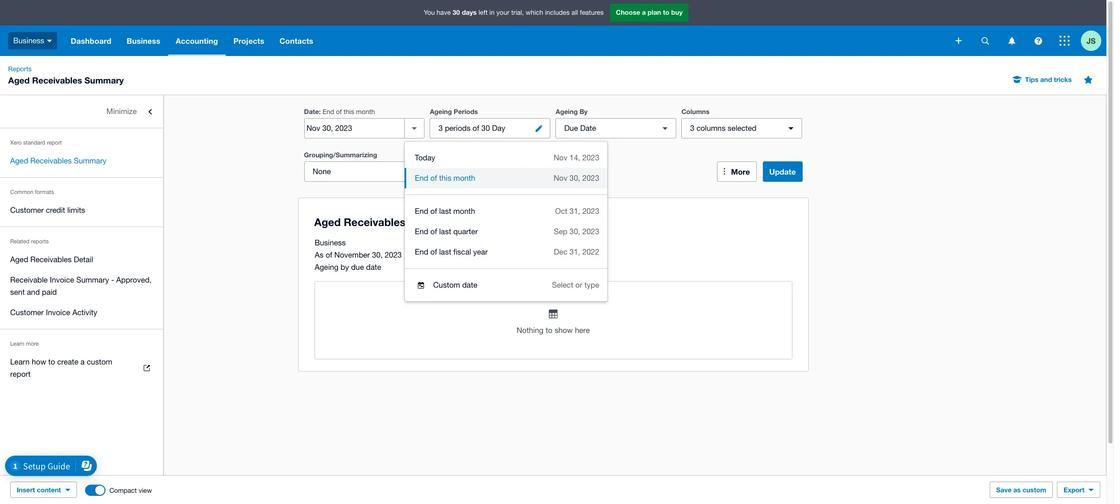 Task type: locate. For each thing, give the bounding box(es) containing it.
2023
[[583, 153, 600, 162], [583, 174, 600, 183], [583, 207, 600, 216], [583, 227, 600, 236], [385, 251, 402, 260]]

business inside 'business as of november 30, 2023 ageing by due date'
[[315, 239, 346, 247]]

2 last from the top
[[439, 227, 451, 236]]

0 horizontal spatial business
[[13, 36, 44, 45]]

31, right dec
[[570, 248, 581, 256]]

and inside button
[[1041, 75, 1053, 84]]

30, right sep
[[570, 227, 581, 236]]

sep 30, 2023
[[554, 227, 600, 236]]

14,
[[570, 153, 581, 162]]

2 horizontal spatial ageing
[[556, 108, 578, 116]]

custom right as
[[1023, 486, 1047, 495]]

receivables down the reports
[[30, 255, 72, 264]]

aged down "related"
[[10, 255, 28, 264]]

aged inside reports aged receivables summary
[[8, 75, 30, 86]]

more button
[[717, 162, 757, 182]]

1 3 from the left
[[439, 124, 443, 133]]

1 31, from the top
[[570, 207, 581, 216]]

none button
[[304, 162, 425, 182]]

of down 'end of last month'
[[431, 227, 437, 236]]

date right custom
[[462, 281, 478, 290]]

month inside date : end of this month
[[356, 108, 375, 116]]

ageing down as
[[315, 263, 339, 272]]

customer inside customer credit limits link
[[10, 206, 44, 215]]

xero
[[10, 140, 22, 146]]

1 vertical spatial custom
[[1023, 486, 1047, 495]]

month up 'end of last month'
[[454, 174, 476, 183]]

1 vertical spatial 30
[[482, 124, 490, 133]]

0 vertical spatial month
[[356, 108, 375, 116]]

to left show at bottom
[[546, 326, 553, 335]]

aged receivables detail
[[10, 255, 93, 264]]

end down today
[[415, 174, 429, 183]]

3 left periods
[[439, 124, 443, 133]]

summary down minimize 'button'
[[74, 157, 107, 165]]

save as custom button
[[990, 482, 1053, 499]]

here
[[575, 326, 590, 335]]

last down 'end of last month'
[[439, 227, 451, 236]]

group containing today
[[405, 142, 608, 302]]

month for end of last month
[[454, 207, 475, 216]]

quarter
[[454, 227, 478, 236]]

to right how
[[48, 358, 55, 367]]

31, right oct
[[570, 207, 581, 216]]

none
[[313, 167, 331, 176]]

summary inside reports aged receivables summary
[[85, 75, 124, 86]]

0 horizontal spatial and
[[27, 288, 40, 297]]

1 vertical spatial last
[[439, 227, 451, 236]]

receivables for detail
[[30, 255, 72, 264]]

0 vertical spatial report
[[47, 140, 62, 146]]

receivables down xero standard report
[[30, 157, 72, 165]]

1 vertical spatial customer
[[10, 308, 44, 317]]

by
[[341, 263, 349, 272]]

end up end of last quarter
[[415, 207, 429, 216]]

formats
[[35, 189, 54, 195]]

0 vertical spatial nov
[[554, 153, 568, 162]]

end
[[323, 108, 334, 116], [415, 174, 429, 183], [415, 207, 429, 216], [415, 227, 429, 236], [415, 248, 429, 256]]

due date
[[565, 124, 596, 133]]

compact view
[[109, 487, 152, 495]]

1 vertical spatial 30,
[[570, 227, 581, 236]]

business inside dropdown button
[[127, 36, 160, 45]]

1 horizontal spatial and
[[1041, 75, 1053, 84]]

0 vertical spatial learn
[[10, 341, 24, 347]]

2 vertical spatial receivables
[[30, 255, 72, 264]]

2023 up 2022
[[583, 227, 600, 236]]

receivables down "reports" link
[[32, 75, 82, 86]]

this up "select end date" field
[[344, 108, 354, 116]]

0 vertical spatial to
[[663, 8, 670, 16]]

your
[[497, 9, 510, 16]]

0 horizontal spatial ageing
[[315, 263, 339, 272]]

last left fiscal
[[439, 248, 451, 256]]

group
[[405, 142, 608, 302]]

2 nov from the top
[[554, 174, 568, 183]]

to inside learn how to create a custom report
[[48, 358, 55, 367]]

1 vertical spatial month
[[454, 174, 476, 183]]

choose
[[616, 8, 641, 16]]

date : end of this month
[[304, 108, 375, 116]]

content
[[37, 486, 61, 495]]

js button
[[1081, 25, 1107, 56]]

end inside date : end of this month
[[323, 108, 334, 116]]

end of this month
[[415, 174, 476, 183]]

svg image
[[956, 38, 962, 44], [47, 40, 52, 42]]

0 vertical spatial aged
[[8, 75, 30, 86]]

report inside learn how to create a custom report
[[10, 370, 31, 379]]

receivables
[[32, 75, 82, 86], [30, 157, 72, 165], [30, 255, 72, 264]]

contacts button
[[272, 25, 321, 56]]

xero standard report
[[10, 140, 62, 146]]

learn down learn more
[[10, 358, 30, 367]]

of inside the 3 periods of 30 day button
[[473, 124, 480, 133]]

a right the create
[[81, 358, 85, 367]]

customer down sent
[[10, 308, 44, 317]]

0 vertical spatial date
[[304, 108, 319, 116]]

a inside banner
[[642, 8, 646, 16]]

0 horizontal spatial custom
[[87, 358, 112, 367]]

2023 right november at the left of the page
[[385, 251, 402, 260]]

last up end of last quarter
[[439, 207, 451, 216]]

2 learn from the top
[[10, 358, 30, 367]]

date inside popup button
[[580, 124, 596, 133]]

customer inside customer invoice activity link
[[10, 308, 44, 317]]

0 vertical spatial 31,
[[570, 207, 581, 216]]

customer for customer credit limits
[[10, 206, 44, 215]]

invoice for receivable
[[50, 276, 74, 285]]

as
[[1014, 486, 1021, 495]]

customer down "common formats"
[[10, 206, 44, 215]]

1 vertical spatial summary
[[74, 157, 107, 165]]

2 customer from the top
[[10, 308, 44, 317]]

all
[[572, 9, 578, 16]]

1 vertical spatial a
[[81, 358, 85, 367]]

1 vertical spatial learn
[[10, 358, 30, 367]]

3 last from the top
[[439, 248, 451, 256]]

0 vertical spatial summary
[[85, 75, 124, 86]]

business button
[[0, 25, 63, 56]]

30,
[[570, 174, 581, 183], [570, 227, 581, 236], [372, 251, 383, 260]]

js
[[1087, 36, 1096, 45]]

1 horizontal spatial ageing
[[430, 108, 452, 116]]

and right tips
[[1041, 75, 1053, 84]]

dashboard link
[[63, 25, 119, 56]]

invoice down paid
[[46, 308, 70, 317]]

30, right november at the left of the page
[[372, 251, 383, 260]]

end down 'end of last month'
[[415, 227, 429, 236]]

0 horizontal spatial to
[[48, 358, 55, 367]]

insert
[[17, 486, 35, 495]]

month up "select end date" field
[[356, 108, 375, 116]]

nov down 'nov 14, 2023'
[[554, 174, 568, 183]]

report up aged receivables summary
[[47, 140, 62, 146]]

business as of november 30, 2023 ageing by due date
[[315, 239, 402, 272]]

oct
[[555, 207, 568, 216]]

0 vertical spatial 30
[[453, 8, 460, 16]]

1 horizontal spatial report
[[47, 140, 62, 146]]

summary inside receivable invoice summary - approved, sent and paid
[[76, 276, 109, 285]]

a left plan
[[642, 8, 646, 16]]

0 horizontal spatial date
[[366, 263, 381, 272]]

1 vertical spatial invoice
[[46, 308, 70, 317]]

1 vertical spatial to
[[546, 326, 553, 335]]

this inside date : end of this month
[[344, 108, 354, 116]]

end down end of last quarter
[[415, 248, 429, 256]]

customer invoice activity
[[10, 308, 97, 317]]

save as custom
[[997, 486, 1047, 495]]

2 vertical spatial summary
[[76, 276, 109, 285]]

date right due
[[366, 263, 381, 272]]

month up 'quarter' on the top
[[454, 207, 475, 216]]

which
[[526, 9, 543, 16]]

export
[[1064, 486, 1085, 495]]

1 last from the top
[[439, 207, 451, 216]]

business button
[[119, 25, 168, 56]]

30, down 14,
[[570, 174, 581, 183]]

1 vertical spatial and
[[27, 288, 40, 297]]

3 periods of 30 day button
[[430, 118, 551, 139]]

update
[[770, 167, 796, 176]]

0 horizontal spatial 3
[[439, 124, 443, 133]]

date right due
[[580, 124, 596, 133]]

summary up minimize at the top of the page
[[85, 75, 124, 86]]

and down receivable
[[27, 288, 40, 297]]

0 vertical spatial receivables
[[32, 75, 82, 86]]

30 left 'day'
[[482, 124, 490, 133]]

ageing left 'by'
[[556, 108, 578, 116]]

0 vertical spatial 30,
[[570, 174, 581, 183]]

business inside popup button
[[13, 36, 44, 45]]

0 vertical spatial and
[[1041, 75, 1053, 84]]

1 horizontal spatial a
[[642, 8, 646, 16]]

insert content
[[17, 486, 61, 495]]

nov
[[554, 153, 568, 162], [554, 174, 568, 183]]

2 vertical spatial last
[[439, 248, 451, 256]]

1 vertical spatial receivables
[[30, 157, 72, 165]]

view
[[139, 487, 152, 495]]

1 vertical spatial date
[[462, 281, 478, 290]]

nov left 14,
[[554, 153, 568, 162]]

-
[[111, 276, 114, 285]]

aged receivables summary
[[10, 157, 107, 165]]

0 vertical spatial date
[[366, 263, 381, 272]]

1 horizontal spatial 3
[[690, 124, 695, 133]]

customer invoice activity link
[[0, 303, 163, 323]]

31,
[[570, 207, 581, 216], [570, 248, 581, 256]]

2 horizontal spatial business
[[315, 239, 346, 247]]

ageing for ageing periods
[[430, 108, 452, 116]]

end right :
[[323, 108, 334, 116]]

1 customer from the top
[[10, 206, 44, 215]]

2023 for oct 31, 2023
[[583, 207, 600, 216]]

0 vertical spatial this
[[344, 108, 354, 116]]

invoice
[[50, 276, 74, 285], [46, 308, 70, 317]]

learn inside learn how to create a custom report
[[10, 358, 30, 367]]

0 horizontal spatial 30
[[453, 8, 460, 16]]

to left the buy
[[663, 8, 670, 16]]

common formats
[[10, 189, 54, 195]]

30, for sep
[[570, 227, 581, 236]]

1 vertical spatial 31,
[[570, 248, 581, 256]]

to inside banner
[[663, 8, 670, 16]]

ageing up periods
[[430, 108, 452, 116]]

3
[[439, 124, 443, 133], [690, 124, 695, 133]]

2 31, from the top
[[570, 248, 581, 256]]

2 horizontal spatial to
[[663, 8, 670, 16]]

fiscal
[[454, 248, 471, 256]]

summary inside the aged receivables summary link
[[74, 157, 107, 165]]

2 vertical spatial 30,
[[372, 251, 383, 260]]

buy
[[672, 8, 683, 16]]

of right :
[[336, 108, 342, 116]]

accounting
[[176, 36, 218, 45]]

learn left more
[[10, 341, 24, 347]]

invoice inside receivable invoice summary - approved, sent and paid
[[50, 276, 74, 285]]

1 vertical spatial report
[[10, 370, 31, 379]]

minimize
[[106, 107, 137, 116]]

1 vertical spatial this
[[439, 174, 452, 183]]

0 vertical spatial last
[[439, 207, 451, 216]]

custom
[[87, 358, 112, 367], [1023, 486, 1047, 495]]

2023 up sep 30, 2023
[[583, 207, 600, 216]]

aged for aged receivables detail
[[10, 255, 28, 264]]

0 horizontal spatial this
[[344, 108, 354, 116]]

0 vertical spatial customer
[[10, 206, 44, 215]]

0 horizontal spatial report
[[10, 370, 31, 379]]

2 vertical spatial aged
[[10, 255, 28, 264]]

month
[[356, 108, 375, 116], [454, 174, 476, 183], [454, 207, 475, 216]]

month for end of this month
[[454, 174, 476, 183]]

2 vertical spatial month
[[454, 207, 475, 216]]

summary left -
[[76, 276, 109, 285]]

of right as
[[326, 251, 332, 260]]

of right periods
[[473, 124, 480, 133]]

nothing
[[517, 326, 544, 335]]

how
[[32, 358, 46, 367]]

0 vertical spatial custom
[[87, 358, 112, 367]]

2 vertical spatial to
[[48, 358, 55, 367]]

1 nov from the top
[[554, 153, 568, 162]]

1 horizontal spatial date
[[580, 124, 596, 133]]

of down end of last quarter
[[431, 248, 437, 256]]

date up "select end date" field
[[304, 108, 319, 116]]

banner containing js
[[0, 0, 1107, 56]]

reports
[[31, 239, 49, 245]]

this up 'end of last month'
[[439, 174, 452, 183]]

choose a plan to buy
[[616, 8, 683, 16]]

invoice up paid
[[50, 276, 74, 285]]

common
[[10, 189, 33, 195]]

1 horizontal spatial svg image
[[956, 38, 962, 44]]

1 horizontal spatial date
[[462, 281, 478, 290]]

30 right have at top
[[453, 8, 460, 16]]

list box
[[405, 142, 608, 302]]

reports aged receivables summary
[[8, 65, 124, 86]]

contacts
[[280, 36, 313, 45]]

2023 for nov 30, 2023
[[583, 174, 600, 183]]

a inside learn how to create a custom report
[[81, 358, 85, 367]]

2023 down 'nov 14, 2023'
[[583, 174, 600, 183]]

aged down "reports" link
[[8, 75, 30, 86]]

0 horizontal spatial a
[[81, 358, 85, 367]]

sent
[[10, 288, 25, 297]]

aged down xero
[[10, 157, 28, 165]]

1 vertical spatial date
[[580, 124, 596, 133]]

1 vertical spatial nov
[[554, 174, 568, 183]]

receivable
[[10, 276, 48, 285]]

trial,
[[512, 9, 524, 16]]

1 horizontal spatial this
[[439, 174, 452, 183]]

1 horizontal spatial business
[[127, 36, 160, 45]]

save
[[997, 486, 1012, 495]]

to
[[663, 8, 670, 16], [546, 326, 553, 335], [48, 358, 55, 367]]

1 learn from the top
[[10, 341, 24, 347]]

date inside 'business as of november 30, 2023 ageing by due date'
[[366, 263, 381, 272]]

navigation
[[63, 25, 949, 56]]

3 inside button
[[439, 124, 443, 133]]

columns
[[697, 124, 726, 133]]

ageing by
[[556, 108, 588, 116]]

banner
[[0, 0, 1107, 56]]

svg image
[[1060, 36, 1070, 46], [982, 37, 989, 45], [1009, 37, 1015, 45], [1035, 37, 1042, 45]]

2023 right 14,
[[583, 153, 600, 162]]

2 3 from the left
[[690, 124, 695, 133]]

nov 14, 2023
[[554, 153, 600, 162]]

compact
[[109, 487, 137, 495]]

grouping/summarizing
[[304, 151, 377, 159]]

0 horizontal spatial svg image
[[47, 40, 52, 42]]

today
[[415, 153, 435, 162]]

1 horizontal spatial 30
[[482, 124, 490, 133]]

1 horizontal spatial custom
[[1023, 486, 1047, 495]]

3 for 3 columns selected
[[690, 124, 695, 133]]

custom right the create
[[87, 358, 112, 367]]

report down learn more
[[10, 370, 31, 379]]

aged receivables detail link
[[0, 250, 163, 270]]

3 down columns
[[690, 124, 695, 133]]

select or type
[[552, 281, 600, 290]]

31, for oct
[[570, 207, 581, 216]]

of inside 'business as of november 30, 2023 ageing by due date'
[[326, 251, 332, 260]]

0 vertical spatial invoice
[[50, 276, 74, 285]]

due date button
[[556, 118, 677, 139]]

1 vertical spatial aged
[[10, 157, 28, 165]]

0 vertical spatial a
[[642, 8, 646, 16]]



Task type: vqa. For each thing, say whether or not it's contained in the screenshot.


Task type: describe. For each thing, give the bounding box(es) containing it.
custom
[[433, 281, 460, 290]]

receivables for summary
[[30, 157, 72, 165]]

end for end of this month
[[415, 174, 429, 183]]

summary for receivables
[[74, 157, 107, 165]]

projects
[[233, 36, 264, 45]]

related
[[10, 239, 29, 245]]

november
[[335, 251, 370, 260]]

customer credit limits
[[10, 206, 85, 215]]

nov 30, 2023
[[554, 174, 600, 183]]

tips and tricks button
[[1007, 71, 1078, 88]]

remove from favorites image
[[1078, 69, 1099, 90]]

filter button
[[430, 162, 551, 182]]

0 horizontal spatial date
[[304, 108, 319, 116]]

end for end of last month
[[415, 207, 429, 216]]

2023 for nov 14, 2023
[[583, 153, 600, 162]]

columns
[[682, 108, 710, 116]]

dec 31, 2022
[[554, 248, 600, 256]]

receivable invoice summary - approved, sent and paid
[[10, 276, 152, 297]]

as
[[315, 251, 324, 260]]

left
[[479, 9, 488, 16]]

1 horizontal spatial to
[[546, 326, 553, 335]]

2023 for sep 30, 2023
[[583, 227, 600, 236]]

of down today
[[431, 174, 437, 183]]

dec
[[554, 248, 568, 256]]

approved,
[[116, 276, 152, 285]]

30 inside button
[[482, 124, 490, 133]]

tips
[[1026, 75, 1039, 84]]

last for fiscal
[[439, 248, 451, 256]]

or
[[576, 281, 583, 290]]

more
[[731, 167, 750, 176]]

ageing inside 'business as of november 30, 2023 ageing by due date'
[[315, 263, 339, 272]]

ageing periods
[[430, 108, 478, 116]]

:
[[319, 108, 321, 116]]

filter
[[450, 167, 468, 176]]

learn for learn more
[[10, 341, 24, 347]]

export button
[[1058, 482, 1101, 499]]

limits
[[67, 206, 85, 215]]

ageing for ageing by
[[556, 108, 578, 116]]

learn how to create a custom report link
[[0, 352, 163, 385]]

30, for nov
[[570, 174, 581, 183]]

accounting button
[[168, 25, 226, 56]]

last for month
[[439, 207, 451, 216]]

includes
[[545, 9, 570, 16]]

of inside date : end of this month
[[336, 108, 342, 116]]

day
[[492, 124, 506, 133]]

learn how to create a custom report
[[10, 358, 112, 379]]

plan
[[648, 8, 662, 16]]

paid
[[42, 288, 57, 297]]

end for end of last quarter
[[415, 227, 429, 236]]

more
[[26, 341, 39, 347]]

sep
[[554, 227, 568, 236]]

list of convenience dates image
[[405, 118, 425, 139]]

receivables inside reports aged receivables summary
[[32, 75, 82, 86]]

due
[[565, 124, 578, 133]]

list box containing today
[[405, 142, 608, 302]]

learn for learn how to create a custom report
[[10, 358, 30, 367]]

invoice for customer
[[46, 308, 70, 317]]

custom inside button
[[1023, 486, 1047, 495]]

type
[[585, 281, 600, 290]]

31, for dec
[[570, 248, 581, 256]]

summary for invoice
[[76, 276, 109, 285]]

2023 inside 'business as of november 30, 2023 ageing by due date'
[[385, 251, 402, 260]]

3 periods of 30 day
[[439, 124, 506, 133]]

svg image inside business popup button
[[47, 40, 52, 42]]

activity
[[72, 308, 97, 317]]

detail
[[74, 255, 93, 264]]

show
[[555, 326, 573, 335]]

navigation containing dashboard
[[63, 25, 949, 56]]

end of last month
[[415, 207, 475, 216]]

selected
[[728, 124, 757, 133]]

you
[[424, 9, 435, 16]]

update button
[[763, 162, 803, 182]]

end of last quarter
[[415, 227, 478, 236]]

related reports
[[10, 239, 49, 245]]

create
[[57, 358, 78, 367]]

reports
[[8, 65, 32, 73]]

standard
[[23, 140, 45, 146]]

days
[[462, 8, 477, 16]]

dashboard
[[71, 36, 111, 45]]

year
[[473, 248, 488, 256]]

minimize button
[[0, 101, 163, 122]]

projects button
[[226, 25, 272, 56]]

end for end of last fiscal year
[[415, 248, 429, 256]]

learn more
[[10, 341, 39, 347]]

nov for nov 30, 2023
[[554, 174, 568, 183]]

periods
[[454, 108, 478, 116]]

in
[[490, 9, 495, 16]]

you have 30 days left in your trial, which includes all features
[[424, 8, 604, 16]]

30, inside 'business as of november 30, 2023 ageing by due date'
[[372, 251, 383, 260]]

customer for customer invoice activity
[[10, 308, 44, 317]]

select
[[552, 281, 574, 290]]

credit
[[46, 206, 65, 215]]

custom date
[[433, 281, 478, 290]]

Select end date field
[[305, 119, 405, 138]]

aged for aged receivables summary
[[10, 157, 28, 165]]

date inside list box
[[462, 281, 478, 290]]

nov for nov 14, 2023
[[554, 153, 568, 162]]

3 for 3 periods of 30 day
[[439, 124, 443, 133]]

end of last fiscal year
[[415, 248, 488, 256]]

tips and tricks
[[1026, 75, 1072, 84]]

of up end of last quarter
[[431, 207, 437, 216]]

custom inside learn how to create a custom report
[[87, 358, 112, 367]]

Report title field
[[312, 211, 788, 235]]

last for quarter
[[439, 227, 451, 236]]

and inside receivable invoice summary - approved, sent and paid
[[27, 288, 40, 297]]



